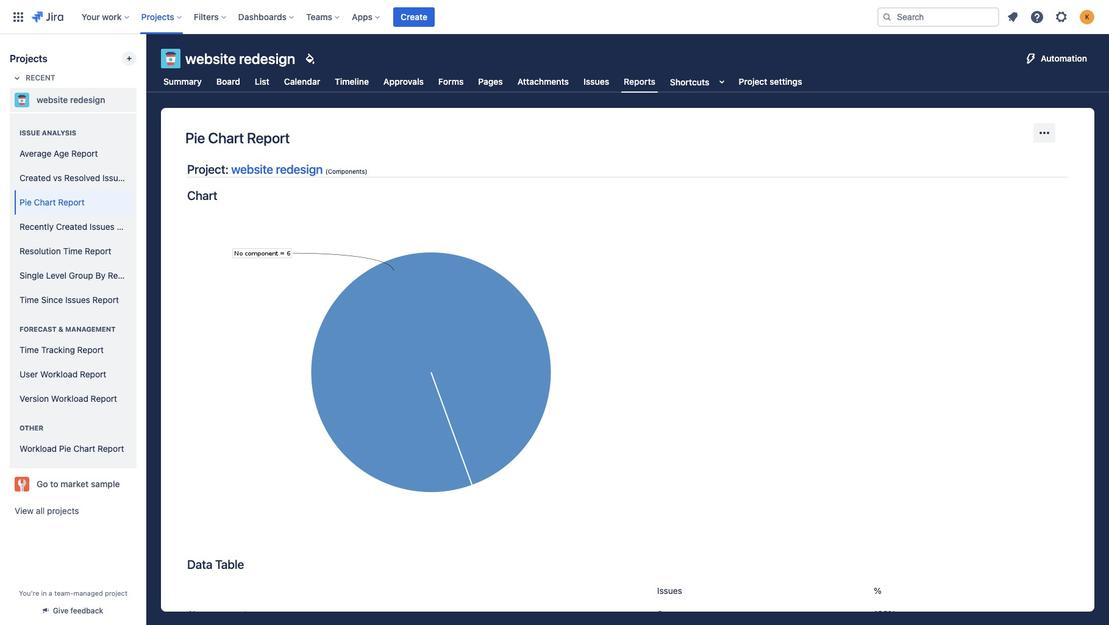 Task type: locate. For each thing, give the bounding box(es) containing it.
pie chart report
[[185, 129, 290, 146], [20, 197, 85, 207]]

1 horizontal spatial projects
[[141, 11, 174, 22]]

chart up project:
[[208, 129, 244, 146]]

resolved
[[64, 172, 100, 183]]

0 vertical spatial add to starred image
[[133, 93, 148, 107]]

version workload report
[[20, 393, 117, 404]]

view all projects
[[15, 506, 79, 516]]

1 vertical spatial time
[[20, 294, 39, 305]]

1 vertical spatial workload
[[51, 393, 88, 404]]

banner
[[0, 0, 1110, 34]]

your profile and settings image
[[1080, 9, 1095, 24]]

your work
[[82, 11, 122, 22]]

give feedback button
[[36, 601, 111, 621]]

issues inside recently created issues report link
[[90, 221, 115, 232]]

dashboards
[[238, 11, 287, 22]]

sidebar navigation image
[[133, 49, 160, 73]]

issues inside created vs resolved issues report link
[[102, 172, 127, 183]]

chart down project:
[[187, 188, 217, 203]]

create
[[401, 11, 428, 22]]

management
[[65, 325, 116, 333]]

website redesign up board
[[185, 50, 295, 67]]

issue analysis
[[20, 129, 76, 137]]

forecast & management heading
[[15, 325, 132, 334]]

time down recently created issues report link at the top of the page
[[63, 246, 83, 256]]

pie down "other" "heading"
[[59, 443, 71, 454]]

automation button
[[1019, 49, 1095, 68]]

projects button
[[138, 7, 187, 27]]

0 horizontal spatial website redesign
[[37, 95, 105, 105]]

website right project:
[[231, 162, 273, 176]]

analysis
[[42, 129, 76, 137]]

banner containing your work
[[0, 0, 1110, 34]]

board
[[216, 76, 240, 87]]

chart inside "link"
[[73, 443, 95, 454]]

issues inside the time since issues report link
[[65, 294, 90, 305]]

add to starred image for go to market sample
[[133, 477, 148, 492]]

time tracking report link
[[15, 338, 132, 362]]

6 link
[[658, 609, 663, 619]]

user workload report
[[20, 369, 106, 379]]

pie chart report link
[[15, 190, 132, 215]]

website redesign link
[[10, 88, 132, 112], [231, 162, 323, 176]]

version
[[20, 393, 49, 404]]

other
[[20, 424, 43, 432]]

to
[[50, 479, 58, 489]]

time for since
[[20, 294, 39, 305]]

website up board
[[185, 50, 236, 67]]

0 vertical spatial website redesign link
[[10, 88, 132, 112]]

1 vertical spatial pie chart report
[[20, 197, 85, 207]]

1 vertical spatial redesign
[[70, 95, 105, 105]]

chart up recently
[[34, 197, 56, 207]]

feedback
[[71, 606, 103, 616]]

redesign up the issue analysis heading
[[70, 95, 105, 105]]

single level group by report link
[[15, 264, 134, 288]]

report
[[247, 129, 290, 146], [71, 148, 98, 158], [130, 172, 156, 183], [58, 197, 85, 207], [117, 221, 143, 232], [85, 246, 111, 256], [108, 270, 134, 280], [92, 294, 119, 305], [77, 344, 104, 355], [80, 369, 106, 379], [91, 393, 117, 404], [98, 443, 124, 454]]

chart down "other" "heading"
[[73, 443, 95, 454]]

website
[[185, 50, 236, 67], [37, 95, 68, 105], [231, 162, 273, 176]]

2 vertical spatial redesign
[[276, 162, 323, 176]]

0 vertical spatial website redesign
[[185, 50, 295, 67]]

issue
[[20, 129, 40, 137]]

website redesign up the issue analysis heading
[[37, 95, 105, 105]]

list link
[[252, 71, 272, 93]]

1 horizontal spatial pie chart report
[[185, 129, 290, 146]]

pie chart report down vs
[[20, 197, 85, 207]]

2 add to starred image from the top
[[133, 477, 148, 492]]

recently created issues report link
[[15, 215, 143, 239]]

&
[[58, 325, 63, 333]]

issues up 6
[[658, 586, 682, 596]]

projects
[[141, 11, 174, 22], [10, 53, 47, 64]]

created down pie chart report link
[[56, 221, 87, 232]]

3 group from the top
[[15, 312, 132, 415]]

project: website redesign (components)
[[187, 162, 368, 176]]

pages link
[[476, 71, 506, 93]]

1 vertical spatial website
[[37, 95, 68, 105]]

issues down single level group by report link
[[65, 294, 90, 305]]

1 vertical spatial add to starred image
[[133, 477, 148, 492]]

(components)
[[326, 168, 368, 175]]

forms
[[439, 76, 464, 87]]

no
[[189, 609, 200, 619]]

time since issues report
[[20, 294, 119, 305]]

website down recent
[[37, 95, 68, 105]]

time
[[63, 246, 83, 256], [20, 294, 39, 305], [20, 344, 39, 355]]

redesign left (components)
[[276, 162, 323, 176]]

pie chart report up project:
[[185, 129, 290, 146]]

add to starred image down sidebar navigation icon at the top of page
[[133, 93, 148, 107]]

average age report link
[[15, 142, 132, 166]]

all
[[36, 506, 45, 516]]

projects right work
[[141, 11, 174, 22]]

search image
[[883, 12, 892, 22]]

give
[[53, 606, 69, 616]]

teams button
[[303, 7, 345, 27]]

average
[[20, 148, 51, 158]]

shortcuts button
[[668, 71, 729, 93]]

view
[[15, 506, 34, 516]]

issues inside issues link
[[584, 76, 609, 87]]

1 vertical spatial pie
[[20, 197, 32, 207]]

pie
[[185, 129, 205, 146], [20, 197, 32, 207], [59, 443, 71, 454]]

go to market sample link
[[10, 472, 132, 497]]

report inside group
[[98, 443, 124, 454]]

level
[[46, 270, 67, 280]]

timeline link
[[333, 71, 371, 93]]

appswitcher icon image
[[11, 9, 26, 24]]

workload
[[40, 369, 78, 379], [51, 393, 88, 404], [20, 443, 57, 454]]

main content
[[146, 34, 1110, 625]]

forecast & management
[[20, 325, 116, 333]]

0 vertical spatial website
[[185, 50, 236, 67]]

created left vs
[[20, 172, 51, 183]]

redesign up list
[[239, 50, 295, 67]]

automation image
[[1024, 51, 1039, 66]]

market
[[61, 479, 89, 489]]

workload for version
[[51, 393, 88, 404]]

tracking
[[41, 344, 75, 355]]

created
[[20, 172, 51, 183], [56, 221, 87, 232]]

0 horizontal spatial pie chart report
[[20, 197, 85, 207]]

0 vertical spatial workload
[[40, 369, 78, 379]]

in
[[41, 589, 47, 597]]

pie up recently
[[20, 197, 32, 207]]

group
[[15, 112, 156, 468], [15, 116, 156, 316], [15, 312, 132, 415]]

1 horizontal spatial created
[[56, 221, 87, 232]]

projects up recent
[[10, 53, 47, 64]]

tab list
[[154, 71, 812, 93]]

pie inside "link"
[[59, 443, 71, 454]]

pie chart report inside pie chart report link
[[20, 197, 85, 207]]

1 vertical spatial website redesign
[[37, 95, 105, 105]]

issues down pie chart report link
[[90, 221, 115, 232]]

workload down user workload report link
[[51, 393, 88, 404]]

2 vertical spatial time
[[20, 344, 39, 355]]

dashboards button
[[235, 7, 299, 27]]

2 vertical spatial workload
[[20, 443, 57, 454]]

data
[[187, 558, 213, 572]]

your
[[82, 11, 100, 22]]

group containing time tracking report
[[15, 312, 132, 415]]

jira image
[[32, 9, 63, 24], [32, 9, 63, 24]]

0 horizontal spatial created
[[20, 172, 51, 183]]

view all projects link
[[10, 500, 137, 522]]

1 horizontal spatial pie
[[59, 443, 71, 454]]

issues
[[584, 76, 609, 87], [102, 172, 127, 183], [90, 221, 115, 232], [65, 294, 90, 305], [658, 586, 682, 596]]

chart
[[208, 129, 244, 146], [187, 188, 217, 203], [34, 197, 56, 207], [73, 443, 95, 454]]

0 vertical spatial projects
[[141, 11, 174, 22]]

1 add to starred image from the top
[[133, 93, 148, 107]]

issues left reports
[[584, 76, 609, 87]]

Search field
[[878, 7, 1000, 27]]

2 vertical spatial pie
[[59, 443, 71, 454]]

issues right resolved
[[102, 172, 127, 183]]

created vs resolved issues report link
[[15, 166, 156, 190]]

1 vertical spatial created
[[56, 221, 87, 232]]

project
[[105, 589, 127, 597]]

redesign
[[239, 50, 295, 67], [70, 95, 105, 105], [276, 162, 323, 176]]

time down forecast at the left bottom of page
[[20, 344, 39, 355]]

summary
[[163, 76, 202, 87]]

attachments link
[[515, 71, 572, 93]]

0 vertical spatial time
[[63, 246, 83, 256]]

pie up project:
[[185, 129, 205, 146]]

vs
[[53, 172, 62, 183]]

forecast
[[20, 325, 57, 333]]

add to starred image
[[133, 93, 148, 107], [133, 477, 148, 492]]

0 horizontal spatial projects
[[10, 53, 47, 64]]

user
[[20, 369, 38, 379]]

1 horizontal spatial website redesign link
[[231, 162, 323, 176]]

time left since
[[20, 294, 39, 305]]

workload down tracking
[[40, 369, 78, 379]]

0 vertical spatial created
[[20, 172, 51, 183]]

add to starred image right sample
[[133, 477, 148, 492]]

workload down "other"
[[20, 443, 57, 454]]

0 vertical spatial pie
[[185, 129, 205, 146]]



Task type: describe. For each thing, give the bounding box(es) containing it.
2 vertical spatial website
[[231, 162, 273, 176]]

recently created issues report
[[20, 221, 143, 232]]

resolution time report link
[[15, 239, 132, 264]]

go to market sample
[[37, 479, 120, 489]]

recent
[[26, 73, 55, 82]]

project
[[739, 76, 768, 87]]

other heading
[[15, 423, 132, 433]]

age
[[54, 148, 69, 158]]

by
[[95, 270, 106, 280]]

summary link
[[161, 71, 204, 93]]

0 horizontal spatial website redesign link
[[10, 88, 132, 112]]

workload pie chart report link
[[15, 437, 132, 461]]

group
[[69, 270, 93, 280]]

data table
[[187, 558, 244, 572]]

set project background image
[[303, 51, 317, 66]]

a
[[49, 589, 52, 597]]

apps
[[352, 11, 373, 22]]

list
[[255, 76, 270, 87]]

since
[[41, 294, 63, 305]]

component
[[203, 609, 247, 619]]

pages
[[479, 76, 503, 87]]

your work button
[[78, 7, 134, 27]]

workload for user
[[40, 369, 78, 379]]

board link
[[214, 71, 243, 93]]

table
[[215, 558, 244, 572]]

time for tracking
[[20, 344, 39, 355]]

%
[[874, 586, 882, 596]]

single level group by report
[[20, 270, 134, 280]]

create project image
[[124, 54, 134, 63]]

approvals
[[384, 76, 424, 87]]

0 horizontal spatial pie
[[20, 197, 32, 207]]

0 vertical spatial pie chart report
[[185, 129, 290, 146]]

created inside recently created issues report link
[[56, 221, 87, 232]]

settings
[[770, 76, 803, 87]]

attachments
[[518, 76, 569, 87]]

filters button
[[190, 7, 231, 27]]

issues link
[[581, 71, 612, 93]]

projects
[[47, 506, 79, 516]]

0 vertical spatial redesign
[[239, 50, 295, 67]]

reports
[[624, 76, 656, 87]]

settings image
[[1055, 9, 1069, 24]]

resolution time report
[[20, 246, 111, 256]]

calendar link
[[282, 71, 323, 93]]

notifications image
[[1006, 9, 1021, 24]]

automation
[[1041, 53, 1088, 63]]

1 vertical spatial projects
[[10, 53, 47, 64]]

1 group from the top
[[15, 112, 156, 468]]

created inside created vs resolved issues report link
[[20, 172, 51, 183]]

filters
[[194, 11, 219, 22]]

approvals link
[[381, 71, 426, 93]]

1 vertical spatial website redesign link
[[231, 162, 323, 176]]

shortcuts
[[670, 77, 710, 87]]

2 group from the top
[[15, 116, 156, 316]]

1 horizontal spatial website redesign
[[185, 50, 295, 67]]

apps button
[[348, 7, 385, 27]]

single
[[20, 270, 44, 280]]

teams
[[306, 11, 332, 22]]

time tracking report
[[20, 344, 104, 355]]

collapse recent projects image
[[10, 71, 24, 85]]

go
[[37, 479, 48, 489]]

user workload report link
[[15, 362, 132, 387]]

forms link
[[436, 71, 466, 93]]

time since issues report link
[[15, 288, 132, 312]]

primary element
[[7, 0, 868, 34]]

managed
[[73, 589, 103, 597]]

project settings link
[[737, 71, 805, 93]]

2 horizontal spatial pie
[[185, 129, 205, 146]]

created vs resolved issues report
[[20, 172, 156, 183]]

add to starred image for website redesign
[[133, 93, 148, 107]]

team-
[[54, 589, 73, 597]]

create button
[[393, 7, 435, 27]]

give feedback
[[53, 606, 103, 616]]

workload inside group
[[20, 443, 57, 454]]

help image
[[1030, 9, 1045, 24]]

recently
[[20, 221, 54, 232]]

resolution
[[20, 246, 61, 256]]

workload pie chart report group
[[15, 411, 132, 465]]

you're
[[19, 589, 39, 597]]

6
[[658, 609, 663, 619]]

issue analysis heading
[[15, 128, 132, 138]]

project settings
[[739, 76, 803, 87]]

projects inside popup button
[[141, 11, 174, 22]]

you're in a team-managed project
[[19, 589, 127, 597]]

project:
[[187, 162, 229, 176]]

tab list containing reports
[[154, 71, 812, 93]]

timeline
[[335, 76, 369, 87]]

no component
[[189, 609, 247, 619]]

workload pie chart report
[[20, 443, 124, 454]]



Task type: vqa. For each thing, say whether or not it's contained in the screenshot.
Report inside the group
yes



